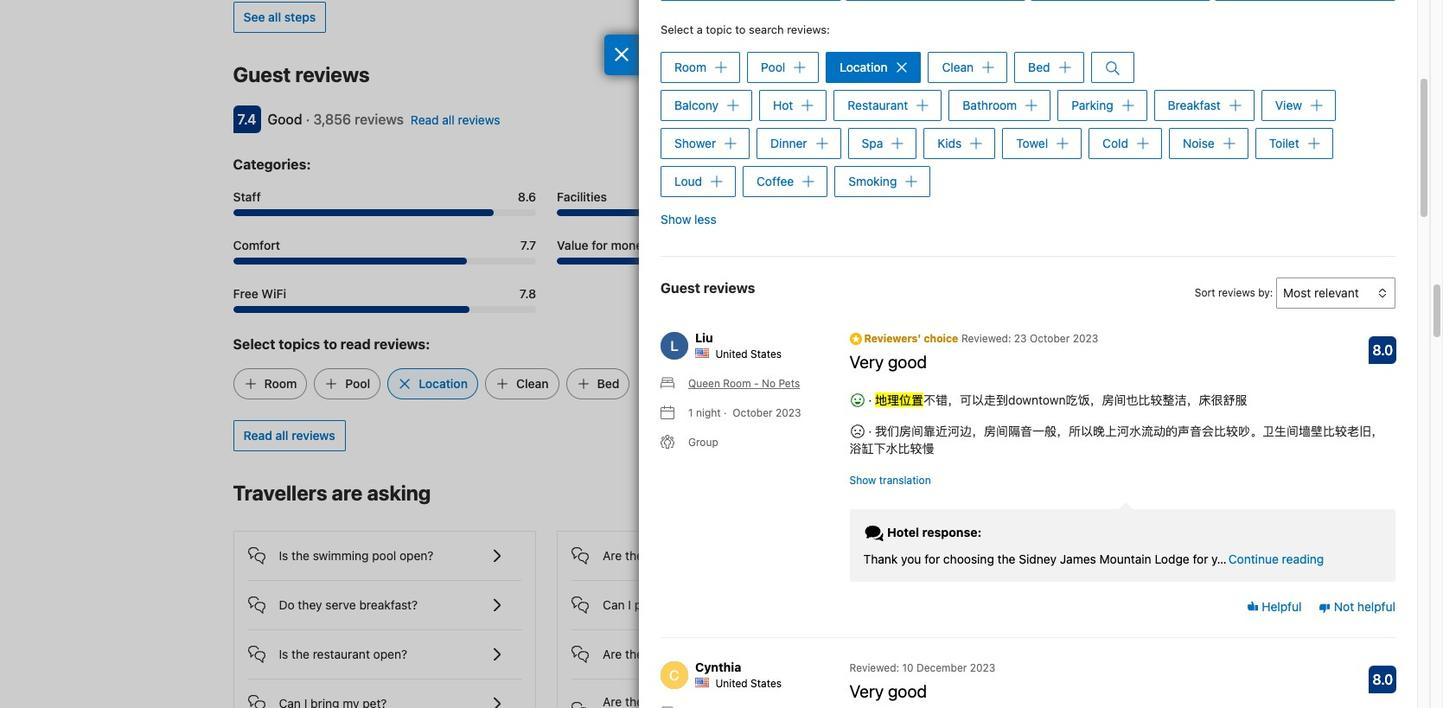 Task type: locate. For each thing, give the bounding box(es) containing it.
see availability button for guest reviews
[[1078, 60, 1184, 91]]

0 vertical spatial pool
[[761, 60, 785, 74]]

reviews: down free wifi 7.8 meter
[[374, 336, 430, 352]]

1 vertical spatial are
[[603, 646, 622, 661]]

see availability up parking
[[1089, 68, 1174, 83]]

2 with from the top
[[696, 646, 719, 661]]

breakfast?
[[359, 597, 418, 612]]

very good
[[849, 352, 927, 372], [849, 682, 927, 701]]

0 vertical spatial very good
[[849, 352, 927, 372]]

0 vertical spatial select
[[661, 22, 693, 36]]

availability
[[1113, 68, 1174, 83], [1113, 486, 1174, 501]]

2 horizontal spatial for
[[1193, 552, 1208, 567]]

0 horizontal spatial guest reviews
[[233, 62, 370, 86]]

1 horizontal spatial show
[[849, 474, 876, 487]]

select
[[661, 22, 693, 36], [233, 336, 275, 352]]

there inside button
[[625, 646, 654, 661]]

select for select a topic to search reviews:
[[661, 22, 693, 36]]

0 vertical spatial 2023
[[1073, 332, 1098, 345]]

see all steps
[[243, 9, 316, 24]]

states for cynthia
[[751, 677, 782, 690]]

0 vertical spatial there
[[625, 548, 654, 563]]

reviewed: left 23
[[961, 332, 1011, 345]]

united down cynthia at bottom
[[715, 677, 748, 690]]

staff
[[233, 189, 261, 204]]

1 vertical spatial 2023
[[775, 407, 801, 420]]

1 vertical spatial scored 8.0 element
[[1369, 666, 1397, 694]]

list of reviews region
[[650, 309, 1406, 708]]

show left translation
[[849, 474, 876, 487]]

states up no
[[751, 348, 782, 361]]

room down the topics
[[264, 376, 297, 390]]

1 vertical spatial show
[[849, 474, 876, 487]]

helpful
[[1357, 599, 1395, 614]]

are there rooms with a sea view?
[[603, 548, 786, 563]]

park
[[634, 597, 659, 612]]

i
[[628, 597, 631, 612]]

0 vertical spatial to
[[735, 22, 746, 36]]

is down do
[[279, 646, 288, 661]]

7.8
[[519, 286, 536, 301]]

0 horizontal spatial show
[[661, 212, 691, 227]]

0 horizontal spatial reviewed:
[[849, 662, 899, 675]]

0 horizontal spatial 2023
[[775, 407, 801, 420]]

1 united states from the top
[[715, 348, 782, 361]]

0 vertical spatial see availability button
[[1078, 60, 1184, 91]]

0 vertical spatial 8.0
[[1373, 343, 1393, 358]]

queen room - no pets
[[688, 377, 800, 390]]

0 horizontal spatial guest
[[233, 62, 291, 86]]

with left "sea"
[[696, 548, 719, 563]]

7.5
[[844, 189, 860, 204]]

there inside button
[[625, 548, 654, 563]]

0 vertical spatial read
[[411, 112, 439, 127]]

see
[[243, 9, 265, 24], [1089, 68, 1110, 83], [1089, 486, 1110, 501]]

see availability button for travellers are asking
[[1078, 479, 1184, 510]]

for right value
[[592, 237, 608, 252]]

good · 3,856 reviews
[[268, 111, 404, 127]]

1 vertical spatial states
[[751, 677, 782, 690]]

0 horizontal spatial read all reviews
[[243, 428, 335, 442]]

comfort 7.7 meter
[[233, 257, 536, 264]]

2 availability from the top
[[1113, 486, 1174, 501]]

see down 我们房间靠近河边，房间隔音一般，所以晚上河水流动的声音会比较吵。卫生间墙壁比较老旧， 浴缸下水比较慢
[[1089, 486, 1110, 501]]

0 horizontal spatial read
[[243, 428, 272, 442]]

there for are there rooms with a sea view?
[[625, 548, 654, 563]]

1 states from the top
[[751, 348, 782, 361]]

0 vertical spatial guest reviews
[[233, 62, 370, 86]]

1 vertical spatial select
[[233, 336, 275, 352]]

reviews
[[295, 62, 370, 86], [355, 111, 404, 127], [458, 112, 500, 127], [704, 280, 755, 296], [1218, 286, 1255, 299], [292, 428, 335, 442]]

0 vertical spatial united
[[715, 348, 748, 361]]

swimming
[[313, 548, 369, 563]]

choosing
[[943, 552, 994, 567]]

2 are from the top
[[603, 646, 622, 661]]

clean
[[942, 60, 974, 74], [516, 376, 549, 390]]

sidney
[[1019, 552, 1057, 567]]

2 horizontal spatial room
[[723, 377, 751, 390]]

see for guest reviews
[[1089, 68, 1110, 83]]

guest reviews down value for money 7.7 meter
[[661, 280, 755, 296]]

1 vertical spatial location
[[419, 376, 468, 390]]

show translation link
[[849, 473, 931, 489]]

1 are from the top
[[603, 548, 622, 563]]

there for are there rooms with a balcony?
[[625, 646, 654, 661]]

guest inside 'element'
[[233, 62, 291, 86]]

0 vertical spatial see
[[243, 9, 265, 24]]

1 vertical spatial rooms
[[658, 646, 693, 661]]

the for is the restaurant open?
[[291, 646, 309, 661]]

choice
[[924, 332, 958, 345]]

reviewed: left 10
[[849, 662, 899, 675]]

pool
[[761, 60, 785, 74], [345, 376, 370, 390]]

我们房间靠近河边，房间隔音一般，所以晚上河水流动的声音会比较吵。卫生间墙壁比较老旧， 浴缸下水比较慢
[[849, 424, 1383, 456]]

1 very good from the top
[[849, 352, 927, 372]]

0 vertical spatial united states
[[715, 348, 782, 361]]

open? right 'restaurant'
[[373, 646, 407, 661]]

there up park
[[625, 548, 654, 563]]

1 horizontal spatial read all reviews
[[411, 112, 500, 127]]

0 vertical spatial october
[[1030, 332, 1070, 345]]

october down '-' on the right
[[733, 407, 773, 420]]

open? inside button
[[373, 646, 407, 661]]

1 vertical spatial united states
[[715, 677, 782, 690]]

very good down "reviewers'"
[[849, 352, 927, 372]]

2 good from the top
[[888, 682, 927, 701]]

are down can
[[603, 646, 622, 661]]

categories:
[[233, 156, 311, 172]]

continue reading link
[[1228, 551, 1324, 568]]

show
[[661, 212, 691, 227], [849, 474, 876, 487]]

search
[[749, 22, 784, 36]]

all for see all steps button
[[268, 9, 281, 24]]

group
[[688, 436, 718, 449]]

0 vertical spatial very
[[849, 352, 884, 372]]

0 horizontal spatial reviews:
[[374, 336, 430, 352]]

show left less
[[661, 212, 691, 227]]

see availability button down 我们房间靠近河边，房间隔音一般，所以晚上河水流动的声音会比较吵。卫生间墙壁比较老旧， 浴缸下水比较慢
[[1078, 479, 1184, 510]]

0 vertical spatial bed
[[1028, 60, 1050, 74]]

october right 23
[[1030, 332, 1070, 345]]

reviewed:
[[961, 332, 1011, 345], [849, 662, 899, 675]]

a left "sea"
[[722, 548, 729, 563]]

translation
[[879, 474, 931, 487]]

good down 10
[[888, 682, 927, 701]]

for right you
[[924, 552, 940, 567]]

with inside are there rooms with a sea view? button
[[696, 548, 719, 563]]

room left '-' on the right
[[723, 377, 751, 390]]

1 see availability from the top
[[1089, 68, 1174, 83]]

2 rooms from the top
[[658, 646, 693, 661]]

show inside list of reviews region
[[849, 474, 876, 487]]

see availability
[[1089, 68, 1174, 83], [1089, 486, 1174, 501]]

1 horizontal spatial pool
[[761, 60, 785, 74]]

0 vertical spatial availability
[[1113, 68, 1174, 83]]

are for are there rooms with a balcony?
[[603, 646, 622, 661]]

are up can
[[603, 548, 622, 563]]

1 vertical spatial see availability
[[1089, 486, 1174, 501]]

free
[[233, 286, 258, 301]]

0 vertical spatial is
[[279, 548, 288, 563]]

1 horizontal spatial to
[[735, 22, 746, 36]]

0 horizontal spatial to
[[323, 336, 337, 352]]

the for is the swimming pool open?
[[291, 548, 309, 563]]

thank
[[863, 552, 898, 567]]

rooms up the "there?"
[[658, 548, 693, 563]]

1 horizontal spatial reviewed:
[[961, 332, 1011, 345]]

2 very from the top
[[849, 682, 884, 701]]

1 very from the top
[[849, 352, 884, 372]]

very good down 10
[[849, 682, 927, 701]]

2 scored 8.0 element from the top
[[1369, 666, 1397, 694]]

7.4
[[237, 111, 256, 127]]

1 horizontal spatial bed
[[1028, 60, 1050, 74]]

read all reviews
[[411, 112, 500, 127], [243, 428, 335, 442]]

2 vertical spatial see
[[1089, 486, 1110, 501]]

see up parking
[[1089, 68, 1110, 83]]

2 very good from the top
[[849, 682, 927, 701]]

show for show less
[[661, 212, 691, 227]]

0 horizontal spatial pool
[[345, 376, 370, 390]]

the left 'restaurant'
[[291, 646, 309, 661]]

2023 down "pets"
[[775, 407, 801, 420]]

breakfast
[[1168, 98, 1221, 113]]

8.6
[[518, 189, 536, 204]]

reviewed: for reviewed: 10 december 2023
[[849, 662, 899, 675]]

1 vertical spatial 8.0
[[1373, 672, 1393, 688]]

pool down the read in the top left of the page
[[345, 376, 370, 390]]

the inside list of reviews region
[[997, 552, 1015, 567]]

1 horizontal spatial read
[[411, 112, 439, 127]]

very good for first scored 8.0 element
[[849, 352, 927, 372]]

y…
[[1211, 552, 1227, 567]]

united states for liu
[[715, 348, 782, 361]]

night
[[696, 407, 721, 420]]

0 vertical spatial all
[[268, 9, 281, 24]]

select left topic
[[661, 22, 693, 36]]

select left the topics
[[233, 336, 275, 352]]

reviewed: for reviewed: 23 october 2023
[[961, 332, 1011, 345]]

1 vertical spatial see availability button
[[1078, 479, 1184, 510]]

with inside "are there rooms with a balcony?" button
[[696, 646, 719, 661]]

rooms inside button
[[658, 548, 693, 563]]

a left balcony?
[[722, 646, 729, 661]]

0 horizontal spatial room
[[264, 376, 297, 390]]

do they serve breakfast?
[[279, 597, 418, 612]]

select for select topics to read reviews:
[[233, 336, 275, 352]]

1 vertical spatial read
[[243, 428, 272, 442]]

united states
[[715, 348, 782, 361], [715, 677, 782, 690]]

0 vertical spatial location
[[840, 60, 887, 74]]

0 vertical spatial show
[[661, 212, 691, 227]]

topics
[[279, 336, 320, 352]]

is up do
[[279, 548, 288, 563]]

浴缸下水比较慢
[[849, 441, 934, 456]]

reviews:
[[787, 22, 830, 36], [374, 336, 430, 352]]

pool down the "search"
[[761, 60, 785, 74]]

see availability button up parking
[[1078, 60, 1184, 91]]

do they serve breakfast? button
[[248, 581, 521, 615]]

1 rooms from the top
[[658, 548, 693, 563]]

0 horizontal spatial for
[[592, 237, 608, 252]]

value for money
[[557, 237, 649, 252]]

2 vertical spatial all
[[275, 428, 288, 442]]

1 vertical spatial is
[[279, 646, 288, 661]]

0 vertical spatial are
[[603, 548, 622, 563]]

to right topic
[[735, 22, 746, 36]]

1 vertical spatial availability
[[1113, 486, 1174, 501]]

1 vertical spatial reviewed:
[[849, 662, 899, 675]]

1 horizontal spatial for
[[924, 552, 940, 567]]

0 vertical spatial states
[[751, 348, 782, 361]]

1 vertical spatial united
[[715, 677, 748, 690]]

1 horizontal spatial clean
[[942, 60, 974, 74]]

balcony
[[674, 98, 719, 113]]

1 vertical spatial very good
[[849, 682, 927, 701]]

there down park
[[625, 646, 654, 661]]

scored 8.0 element
[[1369, 337, 1397, 364], [1369, 666, 1397, 694]]

2023 up 不错，可以走到downtown吃饭，房间也比较整洁，床很舒服
[[1073, 332, 1098, 345]]

to left the read in the top left of the page
[[323, 336, 337, 352]]

no
[[762, 377, 776, 390]]

the inside the is the restaurant open? button
[[291, 646, 309, 661]]

very
[[849, 352, 884, 372], [849, 682, 884, 701]]

show inside button
[[661, 212, 691, 227]]

open? right pool
[[399, 548, 434, 563]]

1 vertical spatial clean
[[516, 376, 549, 390]]

2 states from the top
[[751, 677, 782, 690]]

room
[[674, 60, 706, 74], [264, 376, 297, 390], [723, 377, 751, 390]]

reviewed: 23 october 2023
[[961, 332, 1098, 345]]

rooms left cynthia at bottom
[[658, 646, 693, 661]]

a left topic
[[697, 22, 703, 36]]

with for balcony?
[[696, 646, 719, 661]]

· left 地理
[[868, 393, 872, 407]]

0 vertical spatial with
[[696, 548, 719, 563]]

for left "y…"
[[1193, 552, 1208, 567]]

good down reviewers' choice on the top right
[[888, 352, 927, 372]]

guest down value for money 7.7 meter
[[661, 280, 700, 296]]

2 united from the top
[[715, 677, 748, 690]]

availability down 我们房间靠近河边，房间隔音一般，所以晚上河水流动的声音会比较吵。卫生间墙壁比较老旧， 浴缸下水比较慢
[[1113, 486, 1174, 501]]

· right 'good'
[[306, 111, 310, 127]]

1 availability from the top
[[1113, 68, 1174, 83]]

very for first scored 8.0 element
[[849, 352, 884, 372]]

see availability down 我们房间靠近河边，房间隔音一般，所以晚上河水流动的声音会比较吵。卫生间墙壁比较老旧， 浴缸下水比较慢
[[1089, 486, 1174, 501]]

are inside button
[[603, 548, 622, 563]]

1 horizontal spatial 2023
[[970, 662, 995, 675]]

read all reviews inside button
[[243, 428, 335, 442]]

is inside button
[[279, 548, 288, 563]]

0 vertical spatial reviewed:
[[961, 332, 1011, 345]]

are inside button
[[603, 646, 622, 661]]

with for sea
[[696, 548, 719, 563]]

0 horizontal spatial bed
[[597, 376, 619, 390]]

availability for travellers are asking
[[1113, 486, 1174, 501]]

1 vertical spatial pool
[[345, 376, 370, 390]]

the left sidney
[[997, 552, 1015, 567]]

0 vertical spatial good
[[888, 352, 927, 372]]

2 there from the top
[[625, 646, 654, 661]]

2 is from the top
[[279, 646, 288, 661]]

1 horizontal spatial reviews:
[[787, 22, 830, 36]]

1 see availability button from the top
[[1078, 60, 1184, 91]]

very down reviewed: 10 december 2023
[[849, 682, 884, 701]]

0 vertical spatial rooms
[[658, 548, 693, 563]]

open?
[[399, 548, 434, 563], [373, 646, 407, 661]]

states down balcony?
[[751, 677, 782, 690]]

united for cynthia
[[715, 677, 748, 690]]

guest reviews up 'good'
[[233, 62, 370, 86]]

is inside button
[[279, 646, 288, 661]]

1 vertical spatial good
[[888, 682, 927, 701]]

availability up breakfast
[[1113, 68, 1174, 83]]

2 see availability from the top
[[1089, 486, 1174, 501]]

shower
[[674, 136, 716, 151]]

0 horizontal spatial october
[[733, 407, 773, 420]]

0 vertical spatial read all reviews
[[411, 112, 500, 127]]

continue
[[1228, 552, 1279, 567]]

liu
[[695, 331, 713, 345]]

1 vertical spatial read all reviews
[[243, 428, 335, 442]]

are for are there rooms with a sea view?
[[603, 548, 622, 563]]

there?
[[662, 597, 698, 612]]

· up 浴缸下水比较慢
[[865, 424, 875, 439]]

1 vertical spatial guest
[[661, 280, 700, 296]]

there
[[625, 548, 654, 563], [625, 646, 654, 661]]

1 vertical spatial with
[[696, 646, 719, 661]]

facilities
[[557, 189, 607, 204]]

with left balcony?
[[696, 646, 719, 661]]

restaurant
[[848, 98, 908, 113]]

1 with from the top
[[696, 548, 719, 563]]

location
[[840, 60, 887, 74], [419, 376, 468, 390]]

2 united states from the top
[[715, 677, 782, 690]]

1 horizontal spatial location
[[840, 60, 887, 74]]

united states up "queen room - no pets"
[[715, 348, 782, 361]]

ask a question button
[[980, 649, 1085, 680]]

0 vertical spatial guest
[[233, 62, 291, 86]]

noise
[[1183, 136, 1215, 151]]

money
[[611, 237, 649, 252]]

very down "reviewers'"
[[849, 352, 884, 372]]

the inside is the swimming pool open? button
[[291, 548, 309, 563]]

0 horizontal spatial clean
[[516, 376, 549, 390]]

2 see availability button from the top
[[1078, 479, 1184, 510]]

are
[[603, 548, 622, 563], [603, 646, 622, 661]]

1 horizontal spatial select
[[661, 22, 693, 36]]

reviews: right the "search"
[[787, 22, 830, 36]]

see left steps in the left top of the page
[[243, 9, 265, 24]]

1 is from the top
[[279, 548, 288, 563]]

room up balcony
[[674, 60, 706, 74]]

0 horizontal spatial select
[[233, 336, 275, 352]]

united states down balcony?
[[715, 677, 782, 690]]

guest up the scored 7.4 element
[[233, 62, 291, 86]]

2 horizontal spatial 2023
[[1073, 332, 1098, 345]]

rooms for sea
[[658, 548, 693, 563]]

2023 right december
[[970, 662, 995, 675]]

位置
[[899, 393, 923, 407]]

1 there from the top
[[625, 548, 654, 563]]

1 united from the top
[[715, 348, 748, 361]]

is
[[279, 548, 288, 563], [279, 646, 288, 661]]

united up queen room - no pets link
[[715, 348, 748, 361]]

1 vertical spatial there
[[625, 646, 654, 661]]

the left swimming
[[291, 548, 309, 563]]

rooms inside button
[[658, 646, 693, 661]]

1 vertical spatial guest reviews
[[661, 280, 755, 296]]

october
[[1030, 332, 1070, 345], [733, 407, 773, 420]]



Task type: describe. For each thing, give the bounding box(es) containing it.
1 vertical spatial reviews:
[[374, 336, 430, 352]]

reviewed: 10 december 2023
[[849, 662, 995, 675]]

do
[[279, 597, 295, 612]]

not helpful
[[1331, 599, 1395, 614]]

0 vertical spatial reviews:
[[787, 22, 830, 36]]

1 night · october 2023
[[688, 407, 801, 420]]

is for is the restaurant open?
[[279, 646, 288, 661]]

reviewers' choice
[[862, 332, 958, 345]]

view
[[1275, 98, 1302, 113]]

1 vertical spatial to
[[323, 336, 337, 352]]

dinner
[[770, 136, 807, 151]]

read
[[340, 336, 371, 352]]

guest reviews element
[[233, 60, 1071, 88]]

view?
[[755, 548, 786, 563]]

reviews inside guest reviews 'element'
[[295, 62, 370, 86]]

10
[[902, 662, 914, 675]]

is the restaurant open? button
[[248, 630, 521, 665]]

value for money 7.7 meter
[[557, 257, 860, 264]]

helpful
[[1258, 599, 1302, 614]]

states for liu
[[751, 348, 782, 361]]

see for travellers are asking
[[1089, 486, 1110, 501]]

cynthia
[[695, 660, 741, 675]]

sort
[[1195, 286, 1215, 299]]

1 vertical spatial bed
[[597, 376, 619, 390]]

value
[[557, 237, 588, 252]]

is the swimming pool open? button
[[248, 531, 521, 566]]

see availability for guest reviews
[[1089, 68, 1174, 83]]

1 scored 8.0 element from the top
[[1369, 337, 1397, 364]]

very for 1st scored 8.0 element from the bottom
[[849, 682, 884, 701]]

1 horizontal spatial guest reviews
[[661, 280, 755, 296]]

smoking
[[848, 174, 897, 189]]

rooms for balcony?
[[658, 646, 693, 661]]

ask
[[990, 657, 1012, 671]]

are there rooms with a balcony?
[[603, 646, 782, 661]]

united states for cynthia
[[715, 677, 782, 690]]

cold
[[1103, 136, 1128, 151]]

show less button
[[661, 204, 716, 235]]

all for read all reviews button
[[275, 428, 288, 442]]

queen room - no pets link
[[661, 376, 800, 392]]

read inside button
[[243, 428, 272, 442]]

asking
[[367, 480, 431, 505]]

· 地理 位置 不错，可以走到downtown吃饭，房间也比较整洁，床很舒服
[[865, 393, 1247, 407]]

is for is the swimming pool open?
[[279, 548, 288, 563]]

by:
[[1258, 286, 1273, 299]]

very good for 1st scored 8.0 element from the bottom
[[849, 682, 927, 701]]

0 vertical spatial clean
[[942, 60, 974, 74]]

select a topic to search reviews:
[[661, 22, 830, 36]]

review categories element
[[233, 154, 311, 174]]

topic
[[706, 22, 732, 36]]

travellers
[[233, 480, 327, 505]]

a right the ask
[[1015, 657, 1022, 671]]

restaurant
[[313, 646, 370, 661]]

less
[[694, 212, 716, 227]]

balcony?
[[732, 646, 782, 661]]

availability for guest reviews
[[1113, 68, 1174, 83]]

2023 for reviewed: 10 december 2023
[[970, 662, 995, 675]]

united for liu
[[715, 348, 748, 361]]

travellers are asking
[[233, 480, 431, 505]]

queen
[[688, 377, 720, 390]]

7.7
[[520, 237, 536, 252]]

-
[[754, 377, 759, 390]]

· right night
[[724, 407, 727, 420]]

close image
[[614, 48, 629, 61]]

bathroom
[[963, 98, 1017, 113]]

不错，可以走到downtown吃饭，房间也比较整洁，床很舒服
[[923, 393, 1247, 407]]

sort reviews by:
[[1195, 286, 1273, 299]]

1 8.0 from the top
[[1373, 343, 1393, 358]]

我们房间靠近河边，房间隔音一般，所以晚上河水流动的声音会比较吵。卫生间墙壁比较老旧，
[[875, 424, 1383, 439]]

see inside see all steps button
[[243, 9, 265, 24]]

read all reviews button
[[233, 420, 346, 451]]

james
[[1060, 552, 1096, 567]]

hotel response:
[[884, 525, 981, 540]]

show for show translation
[[849, 474, 876, 487]]

spa
[[862, 136, 883, 151]]

wifi
[[261, 286, 286, 301]]

can i park there? button
[[572, 581, 845, 615]]

reviewers'
[[864, 332, 921, 345]]

can
[[603, 597, 625, 612]]

show translation
[[849, 474, 931, 487]]

see all steps button
[[233, 1, 326, 33]]

are there rooms with a balcony? button
[[572, 630, 845, 665]]

pets
[[778, 377, 800, 390]]

a inside button
[[722, 646, 729, 661]]

you
[[901, 552, 921, 567]]

cleanliness
[[881, 189, 946, 204]]

reviews inside read all reviews button
[[292, 428, 335, 442]]

free wifi
[[233, 286, 286, 301]]

ask a question
[[990, 657, 1074, 671]]

2 8.0 from the top
[[1373, 672, 1393, 688]]

december
[[916, 662, 967, 675]]

good
[[268, 111, 302, 127]]

sea
[[732, 548, 752, 563]]

thank you for choosing the sidney james mountain lodge for y… continue reading
[[863, 552, 1324, 567]]

towel
[[1016, 136, 1048, 151]]

1 horizontal spatial october
[[1030, 332, 1070, 345]]

2023 for reviewed: 23 october 2023
[[1073, 332, 1098, 345]]

1 horizontal spatial room
[[674, 60, 706, 74]]

1
[[688, 407, 693, 420]]

lodge
[[1155, 552, 1189, 567]]

see availability for travellers are asking
[[1089, 486, 1174, 501]]

rated good element
[[268, 111, 302, 127]]

parking
[[1071, 98, 1113, 113]]

3,856
[[313, 111, 351, 127]]

1 good from the top
[[888, 352, 927, 372]]

staff 8.6 meter
[[233, 209, 536, 216]]

hotel
[[887, 525, 919, 540]]

question
[[1025, 657, 1074, 671]]

facilities 7.5 meter
[[557, 209, 860, 216]]

location 8.4 meter
[[881, 257, 1184, 264]]

free wifi 7.8 meter
[[233, 306, 536, 313]]

room inside list of reviews region
[[723, 377, 751, 390]]

can i park there?
[[603, 597, 698, 612]]

pool
[[372, 548, 396, 563]]

helpful button
[[1246, 598, 1302, 615]]

1 vertical spatial october
[[733, 407, 773, 420]]

toilet
[[1269, 136, 1299, 151]]

open? inside button
[[399, 548, 434, 563]]

steps
[[284, 9, 316, 24]]

reading
[[1282, 552, 1324, 567]]

0 horizontal spatial location
[[419, 376, 468, 390]]

scored 7.4 element
[[233, 105, 261, 133]]

coffee
[[757, 174, 794, 189]]

guest reviews inside 'element'
[[233, 62, 370, 86]]

地理
[[875, 393, 899, 407]]

1 vertical spatial all
[[442, 112, 455, 127]]

serve
[[325, 597, 356, 612]]

kids
[[937, 136, 962, 151]]



Task type: vqa. For each thing, say whether or not it's contained in the screenshot.


